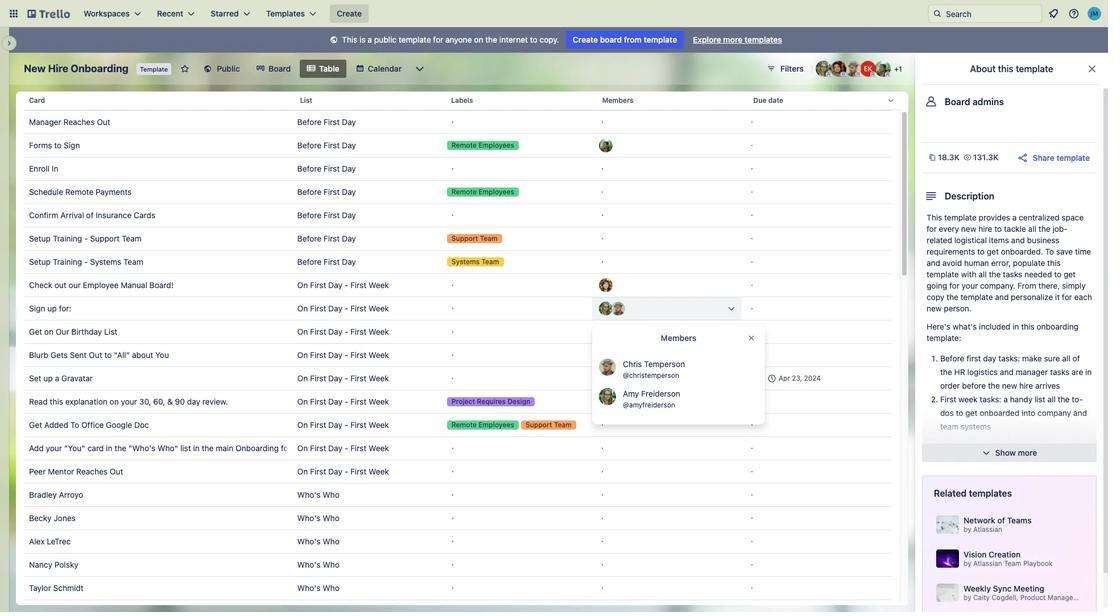 Task type: describe. For each thing, give the bounding box(es) containing it.
chris temperson @christemperson
[[623, 360, 685, 380]]

you
[[155, 351, 169, 360]]

network
[[964, 516, 996, 526]]

by for network of teams
[[964, 526, 972, 534]]

0 horizontal spatial sign
[[29, 304, 45, 314]]

bradley arroyo
[[29, 491, 83, 500]]

0 horizontal spatial your
[[46, 444, 62, 454]]

this template provides a centralized space for every new hire to tackle all the job- related logistical items and business requirements to get onboarded. to save time and avoid human error, populate this template with all the tasks needed to get going for your company. from there, simply copy the template and personalize it for each new person.
[[927, 213, 1092, 314]]

save
[[1057, 247, 1073, 257]]

1 horizontal spatial get
[[987, 247, 999, 257]]

0 vertical spatial chris temperson (christemperson) image
[[846, 61, 862, 77]]

template inside button
[[1057, 153, 1090, 162]]

23,
[[792, 374, 802, 383]]

help
[[1000, 436, 1015, 446]]

week for manual
[[369, 281, 389, 290]]

about inside table
[[132, 351, 153, 360]]

on for in
[[297, 444, 308, 454]]

becky
[[29, 514, 51, 524]]

sync
[[993, 584, 1012, 594]]

remote employees button for schedule remote payments
[[443, 181, 592, 204]]

setup training - systems team link
[[29, 251, 288, 274]]

are
[[1072, 368, 1084, 377]]

on first day - first week for to
[[297, 351, 389, 360]]

a inside the this template provides a centralized space for every new hire to tackle all the job- related logistical items and business requirements to get onboarded. to save time and avoid human error, populate this template with all the tasks needed to get going for your company. from there, simply copy the template and personalize it for each new person.
[[1013, 213, 1017, 222]]

remote for schedule remote payments
[[452, 188, 477, 196]]

2 on first day - first week from the top
[[297, 304, 389, 314]]

row containing set up a gravatar
[[24, 367, 892, 391]]

on for to
[[297, 351, 308, 360]]

board inside row
[[355, 444, 377, 454]]

setup training - support team
[[29, 234, 142, 244]]

check out our employee manual board! link
[[29, 274, 288, 297]]

day for set up a gravatar
[[328, 374, 343, 384]]

primary element
[[0, 0, 1109, 27]]

back to home image
[[27, 5, 70, 23]]

day for forms to sign
[[342, 141, 356, 150]]

calendar
[[368, 64, 402, 73]]

labels
[[451, 96, 473, 105]]

board for board
[[269, 64, 291, 73]]

this for this is a public template for anyone on the internet to copy.
[[342, 35, 358, 44]]

populate
[[1013, 258, 1046, 268]]

row containing get on our birthday list
[[24, 320, 892, 344]]

related
[[927, 236, 953, 245]]

template
[[140, 65, 168, 73]]

and right logistics
[[1000, 368, 1014, 377]]

trello inside weekly sync meeting by caity cogdell, product manager @ trello
[[1086, 594, 1104, 603]]

to left "all"
[[104, 351, 112, 360]]

1 vertical spatial support team
[[526, 421, 572, 430]]

5 on first day - first week from the top
[[297, 374, 389, 384]]

check out our employee manual board!
[[29, 281, 174, 290]]

template up every
[[945, 213, 977, 222]]

copy.
[[540, 35, 559, 44]]

card
[[29, 96, 45, 105]]

row containing setup training - systems team
[[24, 250, 892, 274]]

all right sure
[[1063, 354, 1071, 364]]

on first day - first week for your
[[297, 397, 389, 407]]

arroyo
[[59, 491, 83, 500]]

1 horizontal spatial members
[[661, 333, 697, 343]]

this right about
[[998, 64, 1014, 74]]

- inside 'link'
[[84, 257, 88, 267]]

gravatar
[[61, 374, 93, 384]]

before for confirm arrival of insurance cards
[[297, 211, 322, 220]]

cards
[[134, 211, 155, 220]]

before first day for forms to sign
[[297, 141, 356, 150]]

color: orange, title: "support team" element inside support team button
[[447, 234, 502, 244]]

of inside 'network of teams by atlassian'
[[998, 516, 1005, 526]]

included
[[979, 322, 1011, 332]]

amy freiderson (amyfreiderson) image inside table
[[599, 302, 613, 316]]

admins
[[973, 97, 1004, 107]]

the down logistics
[[988, 381, 1000, 391]]

color: purple, title: "project requires design" element
[[447, 398, 535, 407]]

bradley
[[29, 491, 57, 500]]

and down tackle on the right of page
[[1012, 236, 1025, 245]]

day for setup training - systems team
[[342, 257, 356, 267]]

support inside support team button
[[452, 234, 478, 243]]

2 horizontal spatial on
[[474, 35, 483, 44]]

on first day - first week for google
[[297, 421, 389, 430]]

systems inside 'link'
[[90, 257, 121, 267]]

board link
[[249, 60, 298, 78]]

priscilla parjet (priscillaparjet) image for before first day
[[599, 139, 613, 153]]

to left copy.
[[530, 35, 538, 44]]

the left key
[[1054, 450, 1066, 459]]

0 vertical spatial reaches
[[63, 117, 95, 127]]

up for a
[[43, 374, 53, 384]]

day for confirm arrival of insurance cards
[[342, 211, 356, 220]]

apr
[[779, 374, 790, 383]]

at
[[1032, 463, 1039, 473]]

hire
[[48, 63, 68, 75]]

of inside confirm arrival of insurance cards link
[[86, 211, 94, 220]]

on first day - first week for list
[[297, 327, 389, 337]]

week for in
[[369, 444, 389, 454]]

table
[[319, 64, 340, 73]]

jones
[[54, 514, 76, 524]]

before for manager reaches out
[[297, 117, 322, 127]]

day for manager reaches out
[[342, 117, 356, 127]]

jeremy miller (jeremymiller198) image
[[1088, 7, 1102, 20]]

systems inside 'element'
[[452, 258, 480, 266]]

atlassian inside 'network of teams by atlassian'
[[974, 526, 1003, 534]]

and left avoid
[[927, 258, 941, 268]]

template right from
[[644, 35, 677, 44]]

- for get on our birthday list
[[345, 327, 348, 337]]

and down to- at the bottom right of the page
[[1074, 409, 1087, 418]]

board!
[[149, 281, 174, 290]]

team inside 'element'
[[482, 258, 499, 266]]

row containing schedule remote payments
[[24, 180, 892, 204]]

about inside before first day tasks: make sure all of the hr logistics and manager tasks are in order before the new hire arrives first week tasks: a handy list all the to- dos to get onboarded into company and team systems who's who list: help the newbie orient themselves and learn all about the key people they'll encounter at work
[[1031, 450, 1052, 459]]

internet
[[500, 35, 528, 44]]

template right about
[[1016, 64, 1054, 74]]

list:
[[984, 436, 997, 446]]

day for enroll in
[[342, 164, 356, 174]]

1 horizontal spatial onboarding
[[236, 444, 279, 454]]

becky jones link
[[29, 508, 288, 530]]

newbie
[[1032, 436, 1058, 446]]

share
[[1033, 153, 1055, 162]]

the left hr on the bottom right
[[941, 368, 953, 377]]

alex letrec
[[29, 537, 71, 547]]

0 horizontal spatial new
[[927, 304, 942, 314]]

support team button
[[443, 228, 592, 250]]

18.3k
[[938, 153, 960, 162]]

design
[[508, 398, 531, 406]]

members inside "button"
[[602, 96, 634, 105]]

chris
[[623, 360, 642, 369]]

the up the person. at the right of page
[[947, 292, 959, 302]]

0 vertical spatial manager
[[29, 117, 61, 127]]

1 vertical spatial tasks:
[[980, 395, 1002, 405]]

google
[[106, 421, 132, 430]]

all down centralized
[[1029, 224, 1037, 234]]

who's who for alex letrec
[[297, 537, 340, 547]]

the left to- at the bottom right of the page
[[1058, 395, 1070, 405]]

team down project requires design button
[[554, 421, 572, 430]]

before for setup training - support team
[[297, 234, 322, 244]]

handy
[[1010, 395, 1033, 405]]

color: yellow, title: "systems team" element
[[447, 258, 504, 267]]

row containing get added to office google doc
[[24, 414, 892, 438]]

this member is an admin of this workspace. image for ellie kulick (elliekulick2) icon on the right of page
[[871, 72, 876, 77]]

0 vertical spatial templates
[[745, 35, 782, 44]]

color: green, title: "remote employees" element for schedule remote payments
[[447, 188, 519, 197]]

sign up for: link
[[29, 298, 288, 320]]

the left "who's
[[115, 444, 126, 454]]

the up company.
[[989, 270, 1001, 279]]

add your "you" card in the "who's who" list in the main onboarding for new hires trello board link
[[29, 438, 377, 460]]

open information menu image
[[1069, 8, 1080, 19]]

this member is an admin of this workspace. image for chris temperson (christemperson) icon to the top
[[856, 72, 861, 77]]

2 vertical spatial chris temperson (christemperson) image
[[599, 359, 616, 376]]

before for setup training - systems team
[[297, 257, 322, 267]]

remote employees for get added to office google doc
[[452, 421, 514, 430]]

remote employees button for forms to sign
[[443, 134, 592, 157]]

to inside before first day tasks: make sure all of the hr logistics and manager tasks are in order before the new hire arrives first week tasks: a handy list all the to- dos to get onboarded into company and team systems who's who list: help the newbie orient themselves and learn all about the key people they'll encounter at work
[[956, 409, 964, 418]]

a right is on the left top of page
[[368, 35, 372, 44]]

taylor schmidt link
[[29, 578, 288, 600]]

hires
[[312, 444, 331, 454]]

forms to sign link
[[29, 134, 288, 157]]

setup for setup training - systems team
[[29, 257, 51, 267]]

2 horizontal spatial support
[[526, 421, 552, 430]]

1 vertical spatial amy freiderson (amyfreiderson) image
[[599, 389, 616, 406]]

- for sign up for:
[[345, 304, 348, 314]]

- for blurb gets sent out to "all" about you
[[345, 351, 348, 360]]

"all"
[[114, 351, 130, 360]]

9 week from the top
[[369, 467, 389, 477]]

to up the human
[[978, 247, 985, 257]]

all up company
[[1048, 395, 1056, 405]]

before for forms to sign
[[297, 141, 322, 150]]

setup training - support team link
[[29, 228, 288, 250]]

2024
[[804, 374, 821, 383]]

before first day for setup training - systems team
[[297, 257, 356, 267]]

9 on from the top
[[297, 467, 308, 477]]

@
[[1078, 594, 1084, 603]]

they'll
[[968, 463, 990, 473]]

day for setup training - support team
[[342, 234, 356, 244]]

who for arroyo
[[323, 491, 340, 500]]

- for add your "you" card in the "who's who" list in the main onboarding for new hires trello board
[[345, 444, 348, 454]]

row containing enroll in
[[24, 157, 892, 181]]

get for get on our birthday list
[[29, 327, 42, 337]]

on first day - first week for manual
[[297, 281, 389, 290]]

schedule remote payments
[[29, 187, 132, 197]]

board for board admins
[[945, 97, 971, 107]]

1 vertical spatial reaches
[[76, 467, 108, 477]]

for:
[[59, 304, 71, 314]]

manager
[[1016, 368, 1048, 377]]

close popover image
[[747, 334, 756, 343]]

share template button
[[1017, 152, 1090, 164]]

blurb gets sent out to "all" about you
[[29, 351, 169, 360]]

review.
[[203, 397, 228, 407]]

- for set up a gravatar
[[345, 374, 348, 384]]

recent button
[[150, 5, 202, 23]]

support inside setup training - support team link
[[90, 234, 120, 244]]

day for get on our birthday list
[[328, 327, 343, 337]]

labels button
[[447, 87, 598, 114]]

search image
[[933, 9, 942, 18]]

every
[[939, 224, 959, 234]]

0 vertical spatial sign
[[64, 141, 80, 150]]

this right read
[[50, 397, 63, 407]]

manager inside weekly sync meeting by caity cogdell, product manager @ trello
[[1048, 594, 1076, 603]]

who for schmidt
[[323, 584, 340, 594]]

create for create board from template
[[573, 35, 598, 44]]

copy
[[927, 292, 945, 302]]

week for google
[[369, 421, 389, 430]]

a left gravatar
[[55, 374, 59, 384]]

this member is an admin of this workspace. image for priscilla parjet (priscillaparjet) image
[[885, 72, 891, 77]]

day for blurb gets sent out to "all" about you
[[328, 351, 343, 360]]

for inside row
[[281, 444, 291, 454]]

about this template
[[970, 64, 1054, 74]]

polsky
[[54, 561, 78, 570]]

systems team button
[[443, 251, 592, 274]]

1 horizontal spatial your
[[121, 397, 137, 407]]

for right it
[[1062, 292, 1073, 302]]

centralized
[[1019, 213, 1060, 222]]

and down company.
[[995, 292, 1009, 302]]

company.
[[980, 281, 1016, 291]]

space
[[1062, 213, 1084, 222]]

requirements
[[927, 247, 975, 257]]

0 vertical spatial tasks:
[[999, 354, 1021, 364]]

day for schedule remote payments
[[342, 187, 356, 197]]

2 vertical spatial on
[[110, 397, 119, 407]]

all right learn
[[1021, 450, 1029, 459]]

2 horizontal spatial get
[[1064, 270, 1076, 279]]

to right forms
[[54, 141, 62, 150]]

our
[[56, 327, 69, 337]]

with
[[961, 270, 977, 279]]

amy freiderson (amyfreiderson) image
[[816, 61, 832, 77]]

0 horizontal spatial on
[[44, 327, 53, 337]]

out for sent
[[89, 351, 102, 360]]

@christemperson
[[623, 372, 680, 380]]

week
[[959, 395, 978, 405]]

in left main
[[193, 444, 200, 454]]

row containing check out our employee manual board!
[[24, 274, 892, 298]]

who's who for nancy polsky
[[297, 561, 340, 570]]

due date
[[754, 96, 784, 105]]

0 notifications image
[[1047, 7, 1061, 20]]

in inside here's what's included in this onboarding template:
[[1013, 322, 1019, 332]]

day inside before first day tasks: make sure all of the hr logistics and manager tasks are in order before the new hire arrives first week tasks: a handy list all the to- dos to get onboarded into company and team systems who's who list: help the newbie orient themselves and learn all about the key people they'll encounter at work
[[984, 354, 997, 364]]

here's
[[927, 322, 951, 332]]

- for read this explanation on your 30, 60, & 90 day review.
[[345, 397, 348, 407]]

the up show more
[[1018, 436, 1029, 446]]

by inside the vision creation by atlassian team playbook
[[964, 560, 972, 568]]

before for enroll in
[[297, 164, 322, 174]]

peer
[[29, 467, 46, 477]]

0 vertical spatial out
[[97, 117, 110, 127]]

to up there, on the right of page
[[1055, 270, 1062, 279]]

insurance
[[96, 211, 132, 220]]

the left main
[[202, 444, 214, 454]]

alex letrec link
[[29, 531, 288, 554]]

0 horizontal spatial trello
[[333, 444, 353, 454]]



Task type: vqa. For each thing, say whether or not it's contained in the screenshot.


Task type: locate. For each thing, give the bounding box(es) containing it.
on first day - first week for in
[[297, 444, 389, 454]]

0 vertical spatial members
[[602, 96, 634, 105]]

row containing card
[[24, 87, 900, 114]]

calendar link
[[349, 60, 409, 78]]

tasks
[[1003, 270, 1023, 279], [1051, 368, 1070, 377]]

main
[[216, 444, 233, 454]]

on left our
[[44, 327, 53, 337]]

by for weekly sync meeting
[[964, 594, 972, 603]]

hire
[[979, 224, 993, 234], [1020, 381, 1034, 391]]

new hire onboarding
[[24, 63, 129, 75]]

0 horizontal spatial list
[[180, 444, 191, 454]]

of up are
[[1073, 354, 1080, 364]]

explore more templates link
[[686, 31, 789, 49]]

before first day for setup training - support team
[[297, 234, 356, 244]]

who's for bradley arroyo
[[297, 491, 321, 500]]

by up the vision
[[964, 526, 972, 534]]

before first day for confirm arrival of insurance cards
[[297, 211, 356, 220]]

1 horizontal spatial systems
[[452, 258, 480, 266]]

1 get from the top
[[29, 327, 42, 337]]

up
[[47, 304, 57, 314], [43, 374, 53, 384]]

in right card
[[106, 444, 112, 454]]

row
[[24, 87, 900, 114], [24, 110, 892, 134], [24, 134, 892, 158], [24, 157, 892, 181], [24, 180, 892, 204], [24, 204, 892, 228], [24, 227, 892, 251], [24, 250, 892, 274], [24, 274, 892, 298], [24, 297, 892, 321], [24, 320, 892, 344], [24, 344, 892, 368], [24, 367, 892, 391], [24, 390, 892, 414], [24, 414, 892, 438], [24, 437, 892, 461], [24, 460, 892, 484], [24, 484, 892, 508], [24, 507, 892, 531], [24, 530, 892, 554], [24, 554, 892, 578], [24, 577, 892, 601], [24, 600, 892, 613]]

19 row from the top
[[24, 507, 892, 531]]

row containing nancy polsky
[[24, 554, 892, 578]]

1 vertical spatial about
[[1031, 450, 1052, 459]]

row containing read this explanation on your 30, 60, & 90 day review.
[[24, 390, 892, 414]]

star or unstar board image
[[181, 64, 190, 73]]

get inside "link"
[[29, 421, 42, 430]]

tasks inside the this template provides a centralized space for every new hire to tackle all the job- related logistical items and business requirements to get onboarded. to save time and avoid human error, populate this template with all the tasks needed to get going for your company. from there, simply copy the template and personalize it for each new person.
[[1003, 270, 1023, 279]]

60,
[[153, 397, 165, 407]]

1 week from the top
[[369, 281, 389, 290]]

who for polsky
[[323, 561, 340, 570]]

to up items
[[995, 224, 1002, 234]]

what's
[[953, 322, 977, 332]]

1 by from the top
[[964, 526, 972, 534]]

team inside 'link'
[[124, 257, 143, 267]]

for up related at the top right of page
[[927, 224, 937, 234]]

1 vertical spatial new
[[293, 444, 310, 454]]

tasks: left make
[[999, 354, 1021, 364]]

public
[[374, 35, 397, 44]]

the up business
[[1039, 224, 1051, 234]]

3 employees from the top
[[479, 421, 514, 430]]

by
[[964, 526, 972, 534], [964, 560, 972, 568], [964, 594, 972, 603]]

color: orange, title: "support team" element down design
[[521, 421, 576, 430]]

row containing bradley arroyo
[[24, 484, 892, 508]]

row containing taylor schmidt
[[24, 577, 892, 601]]

setup down confirm
[[29, 234, 51, 244]]

1 atlassian from the top
[[974, 526, 1003, 534]]

1 vertical spatial chris temperson (christemperson) image
[[612, 302, 625, 316]]

setup for setup training - support team
[[29, 234, 51, 244]]

before first day for enroll in
[[297, 164, 356, 174]]

1 vertical spatial this
[[927, 213, 943, 222]]

row containing forms to sign
[[24, 134, 892, 158]]

5 on from the top
[[297, 374, 308, 384]]

1 vertical spatial employees
[[479, 188, 514, 196]]

3 who's who from the top
[[297, 537, 340, 547]]

becky jones
[[29, 514, 76, 524]]

sign down check
[[29, 304, 45, 314]]

onboarded.
[[1001, 247, 1043, 257]]

board
[[269, 64, 291, 73], [945, 97, 971, 107], [355, 444, 377, 454]]

all down the human
[[979, 270, 987, 279]]

this for this template provides a centralized space for every new hire to tackle all the job- related logistical items and business requirements to get onboarded. to save time and avoid human error, populate this template with all the tasks needed to get going for your company. from there, simply copy the template and personalize it for each new person.
[[927, 213, 943, 222]]

who's who for bradley arroyo
[[297, 491, 340, 500]]

day for peer mentor reaches out
[[328, 467, 343, 477]]

get for get added to office google doc
[[29, 421, 42, 430]]

7 on from the top
[[297, 421, 308, 430]]

0 horizontal spatial support
[[90, 234, 120, 244]]

1 vertical spatial to
[[70, 421, 79, 430]]

employees for schedule remote payments
[[479, 188, 514, 196]]

sm image
[[328, 35, 340, 46]]

nancy polsky
[[29, 561, 78, 570]]

- for peer mentor reaches out
[[345, 467, 348, 477]]

tasks: up onboarded
[[980, 395, 1002, 405]]

this member is an admin of this workspace. image left +
[[885, 72, 891, 77]]

for left anyone
[[433, 35, 443, 44]]

setup up check
[[29, 257, 51, 267]]

priscilla parjet (priscillaparjet) image for on first day - first week
[[599, 325, 613, 339]]

0 vertical spatial setup
[[29, 234, 51, 244]]

enroll in
[[29, 164, 58, 174]]

1 vertical spatial setup
[[29, 257, 51, 267]]

row containing peer mentor reaches out
[[24, 460, 892, 484]]

0 vertical spatial tasks
[[1003, 270, 1023, 279]]

6 on first day - first week from the top
[[297, 397, 389, 407]]

3 on first day - first week from the top
[[297, 327, 389, 337]]

3 color: green, title: "remote employees" element from the top
[[447, 421, 519, 430]]

letrec
[[47, 537, 71, 547]]

on for manual
[[297, 281, 308, 290]]

13 row from the top
[[24, 367, 892, 391]]

8 on first day - first week from the top
[[297, 444, 389, 454]]

tasks down sure
[[1051, 368, 1070, 377]]

new up handy
[[1002, 381, 1018, 391]]

131.3k
[[974, 153, 999, 162]]

1 on first day - first week from the top
[[297, 281, 389, 290]]

Board name text field
[[18, 60, 134, 78]]

this
[[998, 64, 1014, 74], [1048, 258, 1061, 268], [1022, 322, 1035, 332], [50, 397, 63, 407]]

show more
[[996, 448, 1038, 458]]

1 horizontal spatial trello
[[1086, 594, 1104, 603]]

2 this member is an admin of this workspace. image from the left
[[856, 72, 861, 77]]

1 horizontal spatial about
[[1031, 450, 1052, 459]]

themselves
[[941, 450, 982, 459]]

day for add your "you" card in the "who's who" list in the main onboarding for new hires trello board
[[328, 444, 343, 454]]

2 remote employees button from the top
[[443, 181, 592, 204]]

this inside the this template provides a centralized space for every new hire to tackle all the job- related logistical items and business requirements to get onboarded. to save time and avoid human error, populate this template with all the tasks needed to get going for your company. from there, simply copy the template and personalize it for each new person.
[[1048, 258, 1061, 268]]

this member is an admin of this workspace. image
[[841, 72, 846, 77], [885, 72, 891, 77]]

schmidt
[[53, 584, 84, 594]]

employees for get added to office google doc
[[479, 421, 514, 430]]

get added to office google doc link
[[29, 414, 288, 437]]

9 on first day - first week from the top
[[297, 467, 389, 477]]

time
[[1076, 247, 1092, 257]]

before
[[962, 381, 986, 391]]

day
[[342, 117, 356, 127], [342, 141, 356, 150], [342, 164, 356, 174], [342, 187, 356, 197], [342, 211, 356, 220], [342, 234, 356, 244], [342, 257, 356, 267], [328, 281, 343, 290], [328, 304, 343, 314], [328, 327, 343, 337], [328, 351, 343, 360], [328, 374, 343, 384], [328, 397, 343, 407], [328, 421, 343, 430], [328, 444, 343, 454], [328, 467, 343, 477]]

on up 'google'
[[110, 397, 119, 407]]

team down support team button
[[482, 258, 499, 266]]

0 vertical spatial this
[[342, 35, 358, 44]]

setup inside 'link'
[[29, 257, 51, 267]]

1 horizontal spatial color: orange, title: "support team" element
[[521, 421, 576, 430]]

onboarding inside board name text field
[[71, 63, 129, 75]]

0 vertical spatial remote employees
[[452, 141, 514, 150]]

to right dos on the bottom of page
[[956, 409, 964, 418]]

tasks inside before first day tasks: make sure all of the hr logistics and manager tasks are in order before the new hire arrives first week tasks: a handy list all the to- dos to get onboarded into company and team systems who's who list: help the newbie orient themselves and learn all about the key people they'll encounter at work
[[1051, 368, 1070, 377]]

"you"
[[64, 444, 85, 454]]

team inside the vision creation by atlassian team playbook
[[1004, 560, 1022, 568]]

5 before first day from the top
[[297, 211, 356, 220]]

this left onboarding
[[1022, 322, 1035, 332]]

0 horizontal spatial manager
[[29, 117, 61, 127]]

day for sign up for:
[[328, 304, 343, 314]]

20 row from the top
[[24, 530, 892, 554]]

who's for taylor schmidt
[[297, 584, 321, 594]]

0 vertical spatial to
[[1046, 247, 1054, 257]]

public
[[217, 64, 240, 73]]

training for systems
[[53, 257, 82, 267]]

0 vertical spatial new
[[962, 224, 977, 234]]

the left internet
[[486, 35, 497, 44]]

1 on from the top
[[297, 281, 308, 290]]

more inside button
[[1018, 448, 1038, 458]]

1 vertical spatial atlassian
[[974, 560, 1003, 568]]

3 this member is an admin of this workspace. image from the left
[[871, 72, 876, 77]]

0 vertical spatial color: orange, title: "support team" element
[[447, 234, 502, 244]]

weekly
[[964, 584, 991, 594]]

on for your
[[297, 397, 308, 407]]

remote employees for forms to sign
[[452, 141, 514, 150]]

2 employees from the top
[[479, 188, 514, 196]]

new down copy
[[927, 304, 942, 314]]

set
[[29, 374, 41, 384]]

2 this member is an admin of this workspace. image from the left
[[885, 72, 891, 77]]

manager left @
[[1048, 594, 1076, 603]]

0 vertical spatial color: green, title: "remote employees" element
[[447, 141, 519, 150]]

new
[[24, 63, 46, 75], [293, 444, 310, 454]]

your right add
[[46, 444, 62, 454]]

is
[[360, 35, 366, 44]]

2 atlassian from the top
[[974, 560, 1003, 568]]

more for show
[[1018, 448, 1038, 458]]

9 row from the top
[[24, 274, 892, 298]]

color: green, title: "remote employees" element
[[447, 141, 519, 150], [447, 188, 519, 197], [447, 421, 519, 430]]

2 remote employees from the top
[[452, 188, 514, 196]]

a up onboarded
[[1004, 395, 1008, 405]]

atlassian up weekly
[[974, 560, 1003, 568]]

3 who's from the top
[[297, 537, 321, 547]]

read this explanation on your 30, 60, & 90 day review. link
[[29, 391, 288, 414]]

1 who's who from the top
[[297, 491, 340, 500]]

this member is an admin of this workspace. image for amy freiderson (amyfreiderson) image
[[826, 72, 831, 77]]

color: orange, title: "support team" element
[[447, 234, 502, 244], [521, 421, 576, 430]]

onboarding right main
[[236, 444, 279, 454]]

day for check out our employee manual board!
[[328, 281, 343, 290]]

out for reaches
[[110, 467, 123, 477]]

1 remote employees button from the top
[[443, 134, 592, 157]]

about left you
[[132, 351, 153, 360]]

systems down support team button
[[452, 258, 480, 266]]

list inside button
[[300, 96, 312, 105]]

1 this member is an admin of this workspace. image from the left
[[841, 72, 846, 77]]

members
[[602, 96, 634, 105], [661, 333, 697, 343]]

1 vertical spatial your
[[121, 397, 137, 407]]

1 horizontal spatial templates
[[969, 489, 1012, 499]]

new inside "add your "you" card in the "who's who" list in the main onboarding for new hires trello board" link
[[293, 444, 310, 454]]

- for check out our employee manual board!
[[345, 281, 348, 290]]

row containing manager reaches out
[[24, 110, 892, 134]]

15 row from the top
[[24, 414, 892, 438]]

3 week from the top
[[369, 327, 389, 337]]

about down the newbie
[[1031, 450, 1052, 459]]

5 who's who from the top
[[297, 584, 340, 594]]

for left the hires
[[281, 444, 291, 454]]

this member is an admin of this workspace. image right amy freiderson (amyfreiderson) image
[[841, 72, 846, 77]]

for
[[433, 35, 443, 44], [927, 224, 937, 234], [950, 281, 960, 291], [1062, 292, 1073, 302], [281, 444, 291, 454]]

on for google
[[297, 421, 308, 430]]

2 setup from the top
[[29, 257, 51, 267]]

2 vertical spatial your
[[46, 444, 62, 454]]

6 on from the top
[[297, 397, 308, 407]]

chris temperson (christemperson) image
[[846, 61, 862, 77], [612, 302, 625, 316], [599, 359, 616, 376]]

2 vertical spatial out
[[110, 467, 123, 477]]

before for schedule remote payments
[[297, 187, 322, 197]]

1 vertical spatial sign
[[29, 304, 45, 314]]

7 row from the top
[[24, 227, 892, 251]]

who's
[[297, 491, 321, 500], [297, 514, 321, 524], [297, 537, 321, 547], [297, 561, 321, 570], [297, 584, 321, 594]]

0 horizontal spatial about
[[132, 351, 153, 360]]

create inside button
[[337, 9, 362, 18]]

trello right @
[[1086, 594, 1104, 603]]

1 vertical spatial members
[[661, 333, 697, 343]]

1 setup from the top
[[29, 234, 51, 244]]

your
[[962, 281, 978, 291], [121, 397, 137, 407], [46, 444, 62, 454]]

1 vertical spatial get
[[1064, 270, 1076, 279]]

1 horizontal spatial create
[[573, 35, 598, 44]]

there,
[[1039, 281, 1060, 291]]

2 color: green, title: "remote employees" element from the top
[[447, 188, 519, 197]]

0 vertical spatial onboarding
[[71, 63, 129, 75]]

human
[[965, 258, 989, 268]]

card button
[[24, 87, 296, 114]]

3 by from the top
[[964, 594, 972, 603]]

0 horizontal spatial systems
[[90, 257, 121, 267]]

template up the person. at the right of page
[[961, 292, 993, 302]]

6 week from the top
[[369, 397, 389, 407]]

priscilla parjet (priscillaparjet) image
[[599, 139, 613, 153], [599, 325, 613, 339]]

"who's
[[129, 444, 156, 454]]

16 row from the top
[[24, 437, 892, 461]]

2 horizontal spatial your
[[962, 281, 978, 291]]

6 before first day from the top
[[297, 234, 356, 244]]

0 vertical spatial more
[[723, 35, 743, 44]]

personalize
[[1011, 292, 1053, 302]]

5 row from the top
[[24, 180, 892, 204]]

1 row from the top
[[24, 87, 900, 114]]

in inside before first day tasks: make sure all of the hr logistics and manager tasks are in order before the new hire arrives first week tasks: a handy list all the to- dos to get onboarded into company and team systems who's who list: help the newbie orient themselves and learn all about the key people they'll encounter at work
[[1086, 368, 1092, 377]]

0 vertical spatial create
[[337, 9, 362, 18]]

1 priscilla parjet (priscillaparjet) image from the top
[[599, 139, 613, 153]]

team down cards
[[122, 234, 142, 244]]

team inside button
[[480, 234, 498, 243]]

this up every
[[927, 213, 943, 222]]

taylor schmidt
[[29, 584, 84, 594]]

related templates
[[934, 489, 1012, 499]]

get left added
[[29, 421, 42, 430]]

1 employees from the top
[[479, 141, 514, 150]]

andre gorte (andregorte) image
[[831, 61, 847, 77]]

out
[[54, 281, 66, 290]]

row containing alex letrec
[[24, 530, 892, 554]]

schedule
[[29, 187, 63, 197]]

chris temperson (christemperson) image down samantha pivlot (samanthapivlot) image on the right of the page
[[612, 302, 625, 316]]

meeting
[[1014, 584, 1045, 594]]

1 horizontal spatial day
[[984, 354, 997, 364]]

new left the hires
[[293, 444, 310, 454]]

0 vertical spatial trello
[[333, 444, 353, 454]]

of inside before first day tasks: make sure all of the hr logistics and manager tasks are in order before the new hire arrives first week tasks: a handy list all the to- dos to get onboarded into company and team systems who's who list: help the newbie orient themselves and learn all about the key people they'll encounter at work
[[1073, 354, 1080, 364]]

day for get added to office google doc
[[328, 421, 343, 430]]

who's who for becky jones
[[297, 514, 340, 524]]

enroll in link
[[29, 158, 288, 180]]

1 horizontal spatial new
[[962, 224, 977, 234]]

remote for get added to office google doc
[[452, 421, 477, 430]]

list inside before first day tasks: make sure all of the hr logistics and manager tasks are in order before the new hire arrives first week tasks: a handy list all the to- dos to get onboarded into company and team systems who's who list: help the newbie orient themselves and learn all about the key people they'll encounter at work
[[1035, 395, 1046, 405]]

remote employees for schedule remote payments
[[452, 188, 514, 196]]

board admins
[[945, 97, 1004, 107]]

0 horizontal spatial list
[[104, 327, 117, 337]]

amy
[[623, 389, 639, 399]]

1 color: green, title: "remote employees" element from the top
[[447, 141, 519, 150]]

0 horizontal spatial get
[[966, 409, 978, 418]]

board left table link
[[269, 64, 291, 73]]

for right going
[[950, 281, 960, 291]]

your inside the this template provides a centralized space for every new hire to tackle all the job- related logistical items and business requirements to get onboarded. to save time and avoid human error, populate this template with all the tasks needed to get going for your company. from there, simply copy the template and personalize it for each new person.
[[962, 281, 978, 291]]

row containing sign up for:
[[24, 297, 892, 321]]

color: green, title: "remote employees" element for get added to office google doc
[[447, 421, 519, 430]]

a up tackle on the right of page
[[1013, 213, 1017, 222]]

1 this member is an admin of this workspace. image from the left
[[826, 72, 831, 77]]

1 vertical spatial get
[[29, 421, 42, 430]]

1 vertical spatial templates
[[969, 489, 1012, 499]]

4 on from the top
[[297, 351, 308, 360]]

set up a gravatar link
[[29, 368, 288, 390]]

your down with
[[962, 281, 978, 291]]

22 row from the top
[[24, 577, 892, 601]]

employees down labels button
[[479, 141, 514, 150]]

add your "you" card in the "who's who" list in the main onboarding for new hires trello board
[[29, 444, 377, 454]]

onboarded
[[980, 409, 1020, 418]]

customize views image
[[414, 63, 426, 75]]

tasks down the error, on the right of the page
[[1003, 270, 1023, 279]]

0 vertical spatial atlassian
[[974, 526, 1003, 534]]

first inside before first day tasks: make sure all of the hr logistics and manager tasks are in order before the new hire arrives first week tasks: a handy list all the to- dos to get onboarded into company and team systems who's who list: help the newbie orient themselves and learn all about the key people they'll encounter at work
[[941, 395, 957, 405]]

1 horizontal spatial tasks
[[1051, 368, 1070, 377]]

who's who
[[297, 491, 340, 500], [297, 514, 340, 524], [297, 537, 340, 547], [297, 561, 340, 570], [297, 584, 340, 594]]

templates down they'll
[[969, 489, 1012, 499]]

8 row from the top
[[24, 250, 892, 274]]

12 row from the top
[[24, 344, 892, 368]]

1 training from the top
[[53, 234, 82, 244]]

2 vertical spatial new
[[1002, 381, 1018, 391]]

table
[[16, 87, 909, 613]]

on for list
[[297, 327, 308, 337]]

who's for alex letrec
[[297, 537, 321, 547]]

in right are
[[1086, 368, 1092, 377]]

public button
[[196, 60, 247, 78]]

1 horizontal spatial new
[[293, 444, 310, 454]]

0 horizontal spatial onboarding
[[71, 63, 129, 75]]

Search field
[[942, 5, 1042, 22]]

team up "manual"
[[124, 257, 143, 267]]

support team inside button
[[452, 234, 498, 243]]

2 vertical spatial by
[[964, 594, 972, 603]]

this member is an admin of this workspace. image
[[826, 72, 831, 77], [856, 72, 861, 77], [871, 72, 876, 77]]

1 vertical spatial trello
[[1086, 594, 1104, 603]]

person.
[[944, 304, 972, 314]]

4 on first day - first week from the top
[[297, 351, 389, 360]]

our
[[69, 281, 81, 290]]

17 row from the top
[[24, 460, 892, 484]]

who's for becky jones
[[297, 514, 321, 524]]

1 vertical spatial color: orange, title: "support team" element
[[521, 421, 576, 430]]

4 who's who from the top
[[297, 561, 340, 570]]

create for create
[[337, 9, 362, 18]]

related
[[934, 489, 967, 499]]

8 on from the top
[[297, 444, 308, 454]]

by inside 'network of teams by atlassian'
[[964, 526, 972, 534]]

week for to
[[369, 351, 389, 360]]

atlassian inside the vision creation by atlassian team playbook
[[974, 560, 1003, 568]]

1 horizontal spatial this member is an admin of this workspace. image
[[885, 72, 891, 77]]

ellie kulick (elliekulick2) image
[[860, 61, 876, 77]]

7 on first day - first week from the top
[[297, 421, 389, 430]]

from
[[624, 35, 642, 44]]

1 remote employees from the top
[[452, 141, 514, 150]]

1 horizontal spatial board
[[355, 444, 377, 454]]

3 before first day from the top
[[297, 164, 356, 174]]

templates up filters 'button'
[[745, 35, 782, 44]]

new inside board name text field
[[24, 63, 46, 75]]

23 row from the top
[[24, 600, 892, 613]]

training down arrival at the top of the page
[[53, 234, 82, 244]]

before inside before first day tasks: make sure all of the hr logistics and manager tasks are in order before the new hire arrives first week tasks: a handy list all the to- dos to get onboarded into company and team systems who's who list: help the newbie orient themselves and learn all about the key people they'll encounter at work
[[941, 354, 965, 364]]

this down "save"
[[1048, 258, 1061, 268]]

remote employees button up support team button
[[443, 181, 592, 204]]

1 vertical spatial color: green, title: "remote employees" element
[[447, 188, 519, 197]]

playbook
[[1024, 560, 1053, 568]]

1 vertical spatial priscilla parjet (priscillaparjet) image
[[599, 325, 613, 339]]

11 row from the top
[[24, 320, 892, 344]]

atlassian up the vision
[[974, 526, 1003, 534]]

to down business
[[1046, 247, 1054, 257]]

0 vertical spatial day
[[984, 354, 997, 364]]

table containing manager reaches out
[[16, 87, 909, 613]]

up for for:
[[47, 304, 57, 314]]

description
[[945, 191, 995, 201]]

filters
[[781, 64, 804, 73]]

week for list
[[369, 327, 389, 337]]

filters button
[[764, 60, 807, 78]]

this inside the this template provides a centralized space for every new hire to tackle all the job- related logistical items and business requirements to get onboarded. to save time and avoid human error, populate this template with all the tasks needed to get going for your company. from there, simply copy the template and personalize it for each new person.
[[927, 213, 943, 222]]

0 vertical spatial up
[[47, 304, 57, 314]]

1 vertical spatial manager
[[1048, 594, 1076, 603]]

by inside weekly sync meeting by caity cogdell, product manager @ trello
[[964, 594, 972, 603]]

order
[[941, 381, 960, 391]]

before first day for schedule remote payments
[[297, 187, 356, 197]]

row containing setup training - support team
[[24, 227, 892, 251]]

onboarding right hire
[[71, 63, 129, 75]]

2 who's from the top
[[297, 514, 321, 524]]

4 week from the top
[[369, 351, 389, 360]]

to inside "link"
[[70, 421, 79, 430]]

mentor
[[48, 467, 74, 477]]

this member is an admin of this workspace. image right andre gorte (andregorte) image
[[856, 72, 861, 77]]

manager reaches out link
[[29, 111, 288, 134]]

0 horizontal spatial tasks
[[1003, 270, 1023, 279]]

template up going
[[927, 270, 959, 279]]

amy freiderson (amyfreiderson) image
[[599, 302, 613, 316], [599, 389, 616, 406]]

this left is on the left top of page
[[342, 35, 358, 44]]

1 horizontal spatial of
[[998, 516, 1005, 526]]

1 horizontal spatial manager
[[1048, 594, 1076, 603]]

- for get added to office google doc
[[345, 421, 348, 430]]

added
[[44, 421, 68, 430]]

team left playbook
[[1004, 560, 1022, 568]]

21 row from the top
[[24, 554, 892, 578]]

systems up the "check out our employee manual board!"
[[90, 257, 121, 267]]

a inside before first day tasks: make sure all of the hr logistics and manager tasks are in order before the new hire arrives first week tasks: a handy list all the to- dos to get onboarded into company and team systems who's who list: help the newbie orient themselves and learn all about the key people they'll encounter at work
[[1004, 395, 1008, 405]]

reaches down card
[[76, 467, 108, 477]]

week for your
[[369, 397, 389, 407]]

2 before first day from the top
[[297, 141, 356, 150]]

5 week from the top
[[369, 374, 389, 384]]

10 row from the top
[[24, 297, 892, 321]]

row containing add your "you" card in the "who's who" list in the main onboarding for new hires trello board
[[24, 437, 892, 461]]

show
[[996, 448, 1016, 458]]

training up out
[[53, 257, 82, 267]]

0 horizontal spatial of
[[86, 211, 94, 220]]

who for letrec
[[323, 537, 340, 547]]

1 who's from the top
[[297, 491, 321, 500]]

list down "arrives" on the right of page
[[1035, 395, 1046, 405]]

18 row from the top
[[24, 484, 892, 508]]

manager down card
[[29, 117, 61, 127]]

3 row from the top
[[24, 134, 892, 158]]

day right 90
[[187, 397, 200, 407]]

2 week from the top
[[369, 304, 389, 314]]

7 week from the top
[[369, 421, 389, 430]]

systems team
[[452, 258, 499, 266]]

0 vertical spatial priscilla parjet (priscillaparjet) image
[[599, 139, 613, 153]]

people
[[941, 463, 966, 473]]

1 vertical spatial list
[[180, 444, 191, 454]]

7 before first day from the top
[[297, 257, 356, 267]]

samantha pivlot (samanthapivlot) image
[[599, 279, 613, 292]]

remote employees
[[452, 141, 514, 150], [452, 188, 514, 196], [452, 421, 514, 430]]

get down week
[[966, 409, 978, 418]]

-
[[84, 234, 88, 244], [84, 257, 88, 267], [345, 281, 348, 290], [345, 304, 348, 314], [345, 327, 348, 337], [345, 351, 348, 360], [345, 374, 348, 384], [345, 397, 348, 407], [345, 421, 348, 430], [345, 444, 348, 454], [345, 467, 348, 477]]

who's who for taylor schmidt
[[297, 584, 340, 594]]

all
[[1029, 224, 1037, 234], [979, 270, 987, 279], [1063, 354, 1071, 364], [1048, 395, 1056, 405], [1021, 450, 1029, 459]]

row containing becky jones
[[24, 507, 892, 531]]

create up is on the left top of page
[[337, 9, 362, 18]]

blurb gets sent out to "all" about you link
[[29, 344, 288, 367]]

more right explore
[[723, 35, 743, 44]]

3 remote employees from the top
[[452, 421, 514, 430]]

remote for forms to sign
[[452, 141, 477, 150]]

who's for nancy polsky
[[297, 561, 321, 570]]

this member is an admin of this workspace. image up due date button
[[826, 72, 831, 77]]

taylor
[[29, 584, 51, 594]]

training inside 'link'
[[53, 257, 82, 267]]

1 horizontal spatial support
[[452, 234, 478, 243]]

1 before first day from the top
[[297, 117, 356, 127]]

3 on from the top
[[297, 327, 308, 337]]

this member is an admin of this workspace. image for andre gorte (andregorte) image
[[841, 72, 846, 77]]

2 vertical spatial remote employees
[[452, 421, 514, 430]]

+ 1
[[895, 65, 902, 73]]

6 row from the top
[[24, 204, 892, 228]]

0 horizontal spatial new
[[24, 63, 46, 75]]

to inside the this template provides a centralized space for every new hire to tackle all the job- related logistical items and business requirements to get onboarded. to save time and avoid human error, populate this template with all the tasks needed to get going for your company. from there, simply copy the template and personalize it for each new person.
[[1046, 247, 1054, 257]]

members button
[[598, 87, 749, 114]]

cell
[[592, 298, 742, 320]]

template right public
[[399, 35, 431, 44]]

2 horizontal spatial new
[[1002, 381, 1018, 391]]

logistical
[[955, 236, 987, 245]]

4 row from the top
[[24, 157, 892, 181]]

training
[[53, 234, 82, 244], [53, 257, 82, 267]]

hire inside the this template provides a centralized space for every new hire to tackle all the job- related logistical items and business requirements to get onboarded. to save time and avoid human error, populate this template with all the tasks needed to get going for your company. from there, simply copy the template and personalize it for each new person.
[[979, 224, 993, 234]]

2 training from the top
[[53, 257, 82, 267]]

day
[[984, 354, 997, 364], [187, 397, 200, 407]]

who inside before first day tasks: make sure all of the hr logistics and manager tasks are in order before the new hire arrives first week tasks: a handy list all the to- dos to get onboarded into company and team systems who's who list: help the newbie orient themselves and learn all about the key people they'll encounter at work
[[965, 436, 982, 446]]

business
[[1027, 236, 1060, 245]]

1 horizontal spatial this member is an admin of this workspace. image
[[856, 72, 861, 77]]

and down list:
[[985, 450, 998, 459]]

this inside here's what's included in this onboarding template:
[[1022, 322, 1035, 332]]

workspaces button
[[77, 5, 148, 23]]

up left for:
[[47, 304, 57, 314]]

hire inside before first day tasks: make sure all of the hr logistics and manager tasks are in order before the new hire arrives first week tasks: a handy list all the to- dos to get onboarded into company and team systems who's who list: help the newbie orient themselves and learn all about the key people they'll encounter at work
[[1020, 381, 1034, 391]]

color: green, title: "remote employees" element for forms to sign
[[447, 141, 519, 150]]

day for read this explanation on your 30, 60, & 90 day review.
[[328, 397, 343, 407]]

1 horizontal spatial list
[[1035, 395, 1046, 405]]

who for jones
[[323, 514, 340, 524]]

2 vertical spatial get
[[966, 409, 978, 418]]

project requires design button
[[443, 391, 592, 414]]

2 row from the top
[[24, 110, 892, 134]]

get inside before first day tasks: make sure all of the hr logistics and manager tasks are in order before the new hire arrives first week tasks: a handy list all the to- dos to get onboarded into company and team systems who's who list: help the newbie orient themselves and learn all about the key people they'll encounter at work
[[966, 409, 978, 418]]

5 who's from the top
[[297, 584, 321, 594]]

more for explore
[[723, 35, 743, 44]]

8 week from the top
[[369, 444, 389, 454]]

1 vertical spatial by
[[964, 560, 972, 568]]

1 horizontal spatial to
[[1046, 247, 1054, 257]]

before first day for manager reaches out
[[297, 117, 356, 127]]

2 on from the top
[[297, 304, 308, 314]]

recent
[[157, 9, 183, 18]]

2 priscilla parjet (priscillaparjet) image from the top
[[599, 325, 613, 339]]

in right included
[[1013, 322, 1019, 332]]

1 horizontal spatial sign
[[64, 141, 80, 150]]

new up logistical
[[962, 224, 977, 234]]

support team down design
[[526, 421, 572, 430]]

2 by from the top
[[964, 560, 972, 568]]

get down items
[[987, 247, 999, 257]]

starred button
[[204, 5, 257, 23]]

14 row from the top
[[24, 390, 892, 414]]

4 who's from the top
[[297, 561, 321, 570]]

0 horizontal spatial more
[[723, 35, 743, 44]]

training for support
[[53, 234, 82, 244]]

2 who's who from the top
[[297, 514, 340, 524]]

to
[[1046, 247, 1054, 257], [70, 421, 79, 430]]

0 vertical spatial list
[[1035, 395, 1046, 405]]

0 horizontal spatial hire
[[979, 224, 993, 234]]

support team up the systems team
[[452, 234, 498, 243]]

template right share
[[1057, 153, 1090, 162]]

day inside table
[[187, 397, 200, 407]]

row containing blurb gets sent out to "all" about you
[[24, 344, 892, 368]]

chris temperson (christemperson) image left chris at the right bottom
[[599, 359, 616, 376]]

row containing confirm arrival of insurance cards
[[24, 204, 892, 228]]

blurb
[[29, 351, 48, 360]]

new inside before first day tasks: make sure all of the hr logistics and manager tasks are in order before the new hire arrives first week tasks: a handy list all the to- dos to get onboarded into company and team systems who's who list: help the newbie orient themselves and learn all about the key people they'll encounter at work
[[1002, 381, 1018, 391]]

1 horizontal spatial more
[[1018, 448, 1038, 458]]

2 get from the top
[[29, 421, 42, 430]]

who"
[[158, 444, 178, 454]]

0 horizontal spatial color: orange, title: "support team" element
[[447, 234, 502, 244]]

4 before first day from the top
[[297, 187, 356, 197]]

new left hire
[[24, 63, 46, 75]]

1 horizontal spatial hire
[[1020, 381, 1034, 391]]

0 horizontal spatial this
[[342, 35, 358, 44]]

priscilla parjet (priscillaparjet) image
[[875, 61, 891, 77]]



